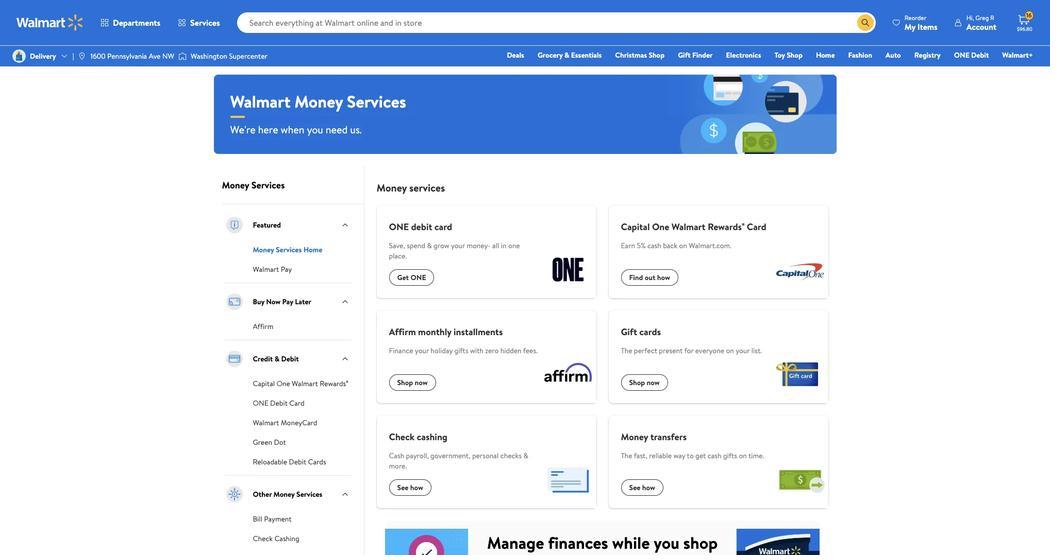 Task type: vqa. For each thing, say whether or not it's contained in the screenshot.
the fast, reliable way to get cash gifts on time.
yes



Task type: locate. For each thing, give the bounding box(es) containing it.
back
[[663, 241, 678, 251]]

1 horizontal spatial affirm
[[389, 326, 416, 339]]

1 vertical spatial the
[[621, 451, 632, 461]]

see down more. on the left
[[397, 483, 409, 493]]

1 horizontal spatial  image
[[78, 52, 86, 60]]

pay right now
[[282, 297, 293, 307]]

check cashing
[[389, 431, 448, 444]]

& left grow
[[427, 241, 432, 251]]

money services home
[[253, 245, 322, 255]]

delivery
[[30, 51, 56, 61]]

buy
[[253, 297, 265, 307]]

shop now button
[[389, 375, 436, 391], [621, 375, 668, 391]]

you left shop
[[654, 532, 680, 555]]

rewards®
[[708, 221, 745, 234], [320, 379, 348, 389]]

one debit link
[[950, 50, 994, 61]]

finances
[[548, 532, 608, 555]]

2 the from the top
[[621, 451, 632, 461]]

2 now from the left
[[647, 378, 660, 388]]

now for monthly
[[415, 378, 428, 388]]

2 see from the left
[[629, 483, 641, 493]]

shop now down finance
[[397, 378, 428, 388]]

0 horizontal spatial one
[[277, 379, 290, 389]]

debit for reloadable debit cards
[[289, 457, 306, 468]]

1 shop now from the left
[[397, 378, 428, 388]]

2 horizontal spatial your
[[736, 346, 750, 356]]

debit for one debit
[[972, 50, 989, 60]]

affirm down "buy"
[[253, 322, 273, 332]]

zero
[[485, 346, 499, 356]]

other money services image
[[224, 485, 245, 505]]

& right checks
[[524, 451, 528, 461]]

transfers
[[651, 431, 687, 444]]

see how button for check
[[389, 480, 432, 497]]

0 horizontal spatial rewards®
[[320, 379, 348, 389]]

capital up "one debit card" link
[[253, 379, 275, 389]]

green dot
[[253, 438, 286, 448]]

affirm
[[253, 322, 273, 332], [389, 326, 416, 339]]

earn 5% cash back on walmart.com.
[[621, 241, 732, 251]]

hi, greg r account
[[967, 13, 997, 32]]

the left fast,
[[621, 451, 632, 461]]

check for check cashing
[[389, 431, 415, 444]]

walmart up earn 5% cash back on walmart.com.
[[672, 221, 706, 234]]

1 horizontal spatial you
[[654, 532, 680, 555]]

services up "us."
[[347, 90, 406, 113]]

personal
[[472, 451, 499, 461]]

0 vertical spatial the
[[621, 346, 632, 356]]

shop now down perfect
[[629, 378, 660, 388]]

& inside cash payroll, government, personal checks & more.
[[524, 451, 528, 461]]

one
[[508, 241, 520, 251]]

walmart up here
[[230, 90, 291, 113]]

2 horizontal spatial on
[[739, 451, 747, 461]]

capital up 5%
[[621, 221, 650, 234]]

save,
[[389, 241, 405, 251]]

1 vertical spatial on
[[726, 346, 734, 356]]

1 vertical spatial check
[[253, 534, 273, 545]]

one up back
[[652, 221, 669, 234]]

1 horizontal spatial shop now button
[[621, 375, 668, 391]]

auto
[[886, 50, 901, 60]]

1 horizontal spatial your
[[451, 241, 465, 251]]

1 vertical spatial home
[[304, 245, 322, 255]]

1 the from the top
[[621, 346, 632, 356]]

registry
[[915, 50, 941, 60]]

money services
[[377, 181, 445, 195]]

walmart+
[[1003, 50, 1033, 60]]

walmart for walmart pay
[[253, 265, 279, 275]]

on right everyone
[[726, 346, 734, 356]]

christmas shop link
[[611, 50, 669, 61]]

gifts left time.
[[723, 451, 737, 461]]

how right out
[[657, 273, 670, 283]]

affirm monthly installments
[[389, 326, 503, 339]]

reloadable
[[253, 457, 287, 468]]

see how down more. on the left
[[397, 483, 423, 493]]

cashing
[[275, 534, 299, 545]]

other money services
[[253, 490, 322, 500]]

0 vertical spatial cash
[[648, 241, 661, 251]]

1 vertical spatial you
[[654, 532, 680, 555]]

shop now button down perfect
[[621, 375, 668, 391]]

services
[[409, 181, 445, 195]]

1 horizontal spatial card
[[747, 221, 767, 234]]

find out how
[[629, 273, 670, 283]]

1 horizontal spatial see how
[[629, 483, 655, 493]]

1 now from the left
[[415, 378, 428, 388]]

your right grow
[[451, 241, 465, 251]]

one right registry
[[954, 50, 970, 60]]

debit
[[411, 221, 432, 234]]

present
[[659, 346, 683, 356]]

gifts
[[455, 346, 468, 356], [723, 451, 737, 461]]

debit up walmart moneycard link
[[270, 399, 288, 409]]

grocery & essentials link
[[533, 50, 607, 61]]

out
[[645, 273, 656, 283]]

walmart up "one debit card" link
[[292, 379, 318, 389]]

debit down account
[[972, 50, 989, 60]]

now for cards
[[647, 378, 660, 388]]

0 horizontal spatial gift
[[621, 326, 637, 339]]

gift for gift finder
[[678, 50, 691, 60]]

affirm up finance
[[389, 326, 416, 339]]

money services
[[222, 179, 285, 192]]

services up featured
[[251, 179, 285, 192]]

0 vertical spatial you
[[307, 123, 323, 137]]

shop
[[684, 532, 718, 555]]

gift left finder
[[678, 50, 691, 60]]

0 horizontal spatial now
[[415, 378, 428, 388]]

fashion link
[[844, 50, 877, 61]]

on left time.
[[739, 451, 747, 461]]

1 horizontal spatial one
[[652, 221, 669, 234]]

government,
[[431, 451, 471, 461]]

1 horizontal spatial gifts
[[723, 451, 737, 461]]

you left need
[[307, 123, 323, 137]]

services down cards
[[297, 490, 322, 500]]

registry link
[[910, 50, 946, 61]]

shop now button down finance
[[389, 375, 436, 391]]

on right back
[[679, 241, 687, 251]]

to
[[687, 451, 694, 461]]

0 horizontal spatial shop now button
[[389, 375, 436, 391]]

finance your holiday gifts with zero hidden fees.
[[389, 346, 538, 356]]

money right other
[[274, 490, 295, 500]]

shop now for cards
[[629, 378, 660, 388]]

check up cash
[[389, 431, 415, 444]]

1 horizontal spatial shop now
[[629, 378, 660, 388]]

cash payroll, government, personal checks & more.
[[389, 451, 528, 472]]

1 horizontal spatial cash
[[708, 451, 722, 461]]

2 see how button from the left
[[621, 480, 664, 497]]

1 vertical spatial gift
[[621, 326, 637, 339]]

0 horizontal spatial  image
[[12, 50, 26, 63]]

0 horizontal spatial capital
[[253, 379, 275, 389]]

see how button down fast,
[[621, 480, 664, 497]]

your left holiday
[[415, 346, 429, 356]]

1 horizontal spatial how
[[642, 483, 655, 493]]

& right the "credit"
[[275, 354, 280, 365]]

how
[[657, 273, 670, 283], [410, 483, 423, 493], [642, 483, 655, 493]]

debit
[[972, 50, 989, 60], [281, 354, 299, 365], [270, 399, 288, 409], [289, 457, 306, 468]]

0 vertical spatial home
[[816, 50, 835, 60]]

capital for capital one walmart rewards®
[[253, 379, 275, 389]]

0 horizontal spatial you
[[307, 123, 323, 137]]

0 vertical spatial gift
[[678, 50, 691, 60]]

walmart up green dot link
[[253, 418, 279, 428]]

supercenter
[[229, 51, 268, 61]]

1 vertical spatial capital
[[253, 379, 275, 389]]

1 horizontal spatial rewards®
[[708, 221, 745, 234]]

walmart+ link
[[998, 50, 1038, 61]]

0 horizontal spatial affirm
[[253, 322, 273, 332]]

clear search field text image
[[845, 18, 853, 27]]

0 vertical spatial on
[[679, 241, 687, 251]]

|
[[73, 51, 74, 61]]

money up featured icon
[[222, 179, 249, 192]]

capital for capital one walmart rewards® card
[[621, 221, 650, 234]]

0 horizontal spatial on
[[679, 241, 687, 251]]

1 horizontal spatial now
[[647, 378, 660, 388]]

1 shop now button from the left
[[389, 375, 436, 391]]

1 vertical spatial one
[[277, 379, 290, 389]]

the for money transfers
[[621, 451, 632, 461]]

 image for delivery
[[12, 50, 26, 63]]

0 horizontal spatial shop now
[[397, 378, 428, 388]]

now
[[415, 378, 428, 388], [647, 378, 660, 388]]

how down payroll,
[[410, 483, 423, 493]]

0 horizontal spatial how
[[410, 483, 423, 493]]

shop down finance
[[397, 378, 413, 388]]

 image
[[12, 50, 26, 63], [78, 52, 86, 60]]

one
[[652, 221, 669, 234], [277, 379, 290, 389]]

find out how button
[[621, 270, 679, 286]]

2 shop now from the left
[[629, 378, 660, 388]]

while
[[612, 532, 650, 555]]

1 horizontal spatial check
[[389, 431, 415, 444]]

0 horizontal spatial see
[[397, 483, 409, 493]]

one up "one debit card" link
[[277, 379, 290, 389]]

check for check cashing
[[253, 534, 273, 545]]

1 vertical spatial rewards®
[[320, 379, 348, 389]]

0 horizontal spatial cash
[[648, 241, 661, 251]]

0 vertical spatial one
[[652, 221, 669, 234]]

shop right toy
[[787, 50, 803, 60]]

services up walmart pay link
[[276, 245, 302, 255]]

1 horizontal spatial see how button
[[621, 480, 664, 497]]

earn
[[621, 241, 635, 251]]

cash right 5%
[[648, 241, 661, 251]]

see for money
[[629, 483, 641, 493]]

$96.80
[[1017, 25, 1033, 32]]

walmart down money services home
[[253, 265, 279, 275]]

gifts left with at the bottom left
[[455, 346, 468, 356]]

 image
[[178, 51, 187, 61]]

1 horizontal spatial on
[[726, 346, 734, 356]]

 image right | at top left
[[78, 52, 86, 60]]

walmart moneycard
[[253, 418, 317, 428]]

 image left delivery
[[12, 50, 26, 63]]

hi,
[[967, 13, 974, 22]]

1 see from the left
[[397, 483, 409, 493]]

with
[[470, 346, 484, 356]]

2 vertical spatial on
[[739, 451, 747, 461]]

washington
[[191, 51, 227, 61]]

1 horizontal spatial capital
[[621, 221, 650, 234]]

0 horizontal spatial check
[[253, 534, 273, 545]]

walmart for walmart moneycard
[[253, 418, 279, 428]]

buy now pay later
[[253, 297, 311, 307]]

bill
[[253, 515, 262, 525]]

1 see how from the left
[[397, 483, 423, 493]]

shop right christmas
[[649, 50, 665, 60]]

shop
[[649, 50, 665, 60], [787, 50, 803, 60], [397, 378, 413, 388], [629, 378, 645, 388]]

2 see how from the left
[[629, 483, 655, 493]]

0 vertical spatial capital
[[621, 221, 650, 234]]

search icon image
[[862, 19, 870, 27]]

affirm for affirm
[[253, 322, 273, 332]]

1 see how button from the left
[[389, 480, 432, 497]]

one right get
[[411, 273, 426, 283]]

2 horizontal spatial how
[[657, 273, 670, 283]]

1 vertical spatial card
[[289, 399, 305, 409]]

0 horizontal spatial see how button
[[389, 480, 432, 497]]

1 horizontal spatial home
[[816, 50, 835, 60]]

see how down fast,
[[629, 483, 655, 493]]

see how button
[[389, 480, 432, 497], [621, 480, 664, 497]]

auto link
[[881, 50, 906, 61]]

see down fast,
[[629, 483, 641, 493]]

money up fast,
[[621, 431, 648, 444]]

1 horizontal spatial gift
[[678, 50, 691, 60]]

us.
[[350, 123, 362, 137]]

how down fast,
[[642, 483, 655, 493]]

2 shop now button from the left
[[621, 375, 668, 391]]

shop now for monthly
[[397, 378, 428, 388]]

debit inside "link"
[[289, 457, 306, 468]]

capital
[[621, 221, 650, 234], [253, 379, 275, 389]]

credit
[[253, 354, 273, 365]]

gift
[[678, 50, 691, 60], [621, 326, 637, 339]]

cash right get
[[708, 451, 722, 461]]

0 vertical spatial rewards®
[[708, 221, 745, 234]]

reloadable debit cards
[[253, 457, 326, 468]]

how for money transfers
[[642, 483, 655, 493]]

gift finder link
[[673, 50, 718, 61]]

the left perfect
[[621, 346, 632, 356]]

my
[[905, 21, 916, 32]]

1 horizontal spatial see
[[629, 483, 641, 493]]

your left list.
[[736, 346, 750, 356]]

money-
[[467, 241, 491, 251]]

pay down money services home
[[281, 265, 292, 275]]

0 horizontal spatial see how
[[397, 483, 423, 493]]

gift left cards
[[621, 326, 637, 339]]

check down bill
[[253, 534, 273, 545]]

services up washington
[[190, 17, 220, 28]]

you for shop
[[654, 532, 680, 555]]

debit up capital one walmart rewards® link
[[281, 354, 299, 365]]

see how button down more. on the left
[[389, 480, 432, 497]]

0 vertical spatial gifts
[[455, 346, 468, 356]]

finance
[[389, 346, 413, 356]]

0 vertical spatial check
[[389, 431, 415, 444]]

money left the services
[[377, 181, 407, 195]]

one up walmart moneycard link
[[253, 399, 269, 409]]

money up walmart pay link
[[253, 245, 274, 255]]

0 horizontal spatial gifts
[[455, 346, 468, 356]]

debit left cards
[[289, 457, 306, 468]]

see how
[[397, 483, 423, 493], [629, 483, 655, 493]]

one for one debit card
[[253, 399, 269, 409]]

money inside money services home link
[[253, 245, 274, 255]]

one up save,
[[389, 221, 409, 234]]



Task type: describe. For each thing, give the bounding box(es) containing it.
money for money services
[[222, 179, 249, 192]]

way
[[674, 451, 686, 461]]

0 horizontal spatial card
[[289, 399, 305, 409]]

0 horizontal spatial home
[[304, 245, 322, 255]]

green dot link
[[253, 437, 286, 448]]

list.
[[752, 346, 762, 356]]

manage
[[487, 532, 544, 555]]

0 horizontal spatial your
[[415, 346, 429, 356]]

christmas shop
[[615, 50, 665, 60]]

electronics link
[[722, 50, 766, 61]]

check cashing link
[[253, 533, 299, 545]]

capital one walmart rewards®
[[253, 379, 348, 389]]

reliable
[[649, 451, 672, 461]]

one debit card
[[253, 399, 305, 409]]

reloadable debit cards link
[[253, 456, 326, 468]]

reorder
[[905, 13, 927, 22]]

capital one walmart rewards trademark card. earn five percent cash back on walmart.com. find out how. image
[[772, 242, 828, 299]]

the perfect present for everyone on your list.
[[621, 346, 762, 356]]

see how for money
[[629, 483, 655, 493]]

now
[[266, 297, 281, 307]]

account
[[967, 21, 997, 32]]

capital one walmart rewards® card
[[621, 221, 767, 234]]

nw
[[162, 51, 174, 61]]

the for gift cards
[[621, 346, 632, 356]]

see for check
[[397, 483, 409, 493]]

gift finder
[[678, 50, 713, 60]]

find
[[629, 273, 643, 283]]

walmart moneycard link
[[253, 417, 317, 428]]

how inside button
[[657, 273, 670, 283]]

 image for 1600 pennsylvania ave nw
[[78, 52, 86, 60]]

featured image
[[224, 215, 245, 236]]

we're here when you need us.
[[230, 123, 362, 137]]

grocery
[[538, 50, 563, 60]]

dot
[[274, 438, 286, 448]]

1 vertical spatial cash
[[708, 451, 722, 461]]

shop now button for monthly
[[389, 375, 436, 391]]

departments
[[113, 17, 160, 28]]

walmart.com.
[[689, 241, 732, 251]]

check cashing. cash payroll, government, personal checks and more. image
[[540, 452, 596, 509]]

money for money transfers
[[621, 431, 648, 444]]

Walmart Site-Wide search field
[[237, 12, 876, 33]]

your inside save, spend & grow your money- all in one place.
[[451, 241, 465, 251]]

money transfers. the fast, reliable way to get cash gifts on time. image
[[772, 452, 828, 509]]

here
[[258, 123, 278, 137]]

capital one walmart rewards® link
[[253, 378, 348, 389]]

money for money services
[[377, 181, 407, 195]]

walmart pay link
[[253, 263, 292, 275]]

see how button for money
[[621, 480, 664, 497]]

monthly
[[418, 326, 452, 339]]

greg
[[976, 13, 989, 22]]

ave
[[149, 51, 161, 61]]

money for money services home
[[253, 245, 274, 255]]

Search search field
[[237, 12, 876, 33]]

payroll,
[[406, 451, 429, 461]]

one for capital one walmart rewards®
[[277, 379, 290, 389]]

get one button
[[389, 270, 434, 286]]

cards
[[308, 457, 326, 468]]

check cashing
[[253, 534, 299, 545]]

gift cards
[[621, 326, 661, 339]]

money up need
[[295, 90, 343, 113]]

green
[[253, 438, 272, 448]]

walmart money services
[[230, 90, 406, 113]]

affirm link
[[253, 321, 273, 332]]

services inside dropdown button
[[190, 17, 220, 28]]

walmart for walmart money services
[[230, 90, 291, 113]]

one for one debit
[[954, 50, 970, 60]]

gift for gift cards
[[621, 326, 637, 339]]

rewards® for capital one walmart rewards® card
[[708, 221, 745, 234]]

& inside save, spend & grow your money- all in one place.
[[427, 241, 432, 251]]

credit & debit image
[[224, 349, 245, 370]]

affirm for affirm monthly installments
[[389, 326, 416, 339]]

in
[[501, 241, 507, 251]]

buy now pay later image
[[224, 292, 245, 312]]

place.
[[389, 251, 407, 261]]

services button
[[169, 10, 229, 35]]

walmart pay
[[253, 265, 292, 275]]

shop down perfect
[[629, 378, 645, 388]]

toy shop link
[[770, 50, 807, 61]]

fashion
[[849, 50, 872, 60]]

1 vertical spatial pay
[[282, 297, 293, 307]]

manage your finances while you shop. pay bills and more from six am to eleven pm. find a store. image
[[385, 529, 820, 556]]

everyone
[[695, 346, 725, 356]]

one debit card
[[389, 221, 452, 234]]

debit for one debit card
[[270, 399, 288, 409]]

payment
[[264, 515, 292, 525]]

moneycard
[[281, 418, 317, 428]]

1600
[[90, 51, 106, 61]]

one for capital one walmart rewards® card
[[652, 221, 669, 234]]

more.
[[389, 461, 407, 472]]

0 vertical spatial card
[[747, 221, 767, 234]]

get
[[397, 273, 409, 283]]

one for one debit card
[[389, 221, 409, 234]]

one inside button
[[411, 273, 426, 283]]

rewards® for capital one walmart rewards®
[[320, 379, 348, 389]]

walmart image
[[17, 14, 84, 31]]

spend
[[407, 241, 425, 251]]

0 vertical spatial pay
[[281, 265, 292, 275]]

money services home link
[[253, 244, 322, 255]]

one debit card link
[[253, 398, 305, 409]]

installments
[[454, 326, 503, 339]]

get
[[696, 451, 706, 461]]

need
[[326, 123, 348, 137]]

1 vertical spatial gifts
[[723, 451, 737, 461]]

r
[[991, 13, 995, 22]]

for
[[684, 346, 694, 356]]

reorder my items
[[905, 13, 938, 32]]

pennsylvania
[[107, 51, 147, 61]]

how for check cashing
[[410, 483, 423, 493]]

you for need
[[307, 123, 323, 137]]

all
[[492, 241, 499, 251]]

card
[[435, 221, 452, 234]]

gift cards. the perfect present for everyone on your list. shop now. image
[[772, 347, 828, 404]]

fast,
[[634, 451, 648, 461]]

affirm monthly installments. finance your holiday gifts with zero hidden fees. shop now. image
[[540, 347, 596, 404]]

grocery & essentials
[[538, 50, 602, 60]]

one debit card. save, spend and grow your money- all in one place. get one. image
[[540, 242, 596, 299]]

& right grocery
[[565, 50, 570, 60]]

fees.
[[523, 346, 538, 356]]

hidden
[[500, 346, 522, 356]]

essentials
[[571, 50, 602, 60]]

see how for check
[[397, 483, 423, 493]]

toy shop
[[775, 50, 803, 60]]

deals
[[507, 50, 524, 60]]

shop now button for cards
[[621, 375, 668, 391]]

departments button
[[92, 10, 169, 35]]



